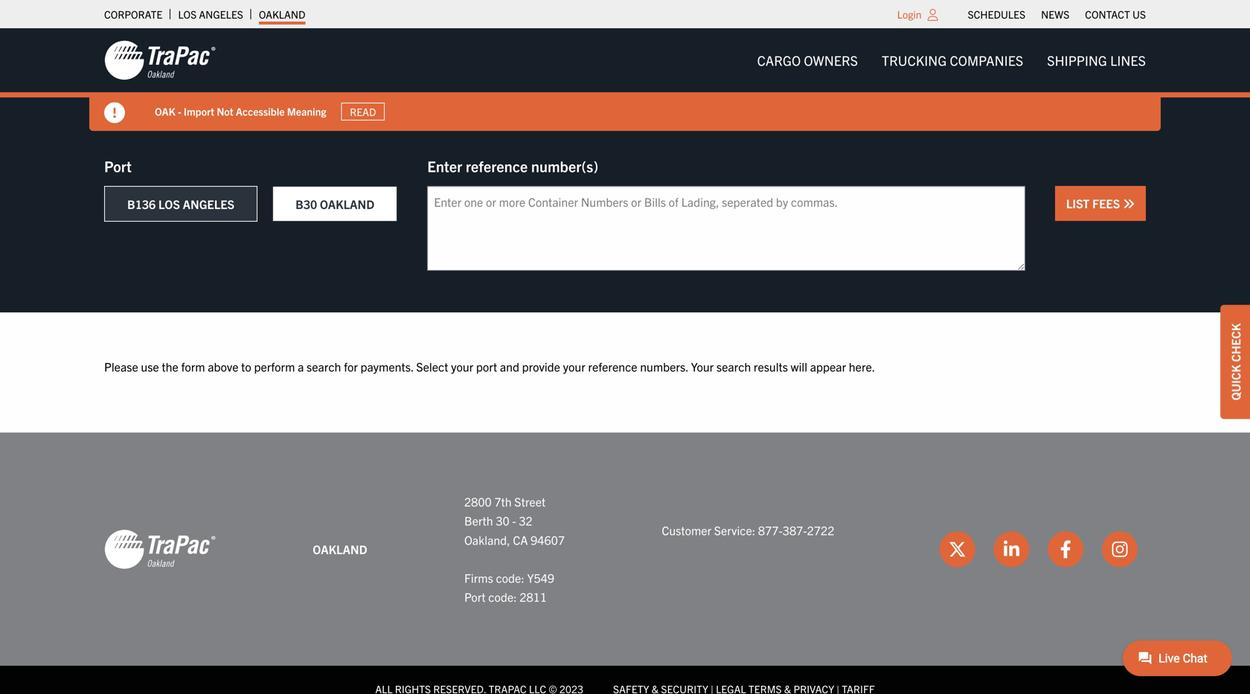Task type: locate. For each thing, give the bounding box(es) containing it.
1 your from the left
[[451, 359, 474, 374]]

code: up 2811
[[496, 571, 525, 586]]

your left port
[[451, 359, 474, 374]]

oak - import not accessible meaning
[[155, 105, 327, 118]]

firms
[[465, 571, 493, 586]]

us
[[1133, 7, 1147, 21]]

your
[[451, 359, 474, 374], [563, 359, 586, 374]]

list
[[1067, 196, 1090, 211]]

footer containing 2800 7th street
[[0, 433, 1251, 695]]

menu bar down light image
[[746, 45, 1158, 75]]

numbers.
[[640, 359, 689, 374]]

2 search from the left
[[717, 359, 751, 374]]

the
[[162, 359, 179, 374]]

results
[[754, 359, 788, 374]]

7th
[[495, 494, 512, 509]]

port
[[476, 359, 497, 374]]

0 vertical spatial reference
[[466, 157, 528, 175]]

menu bar
[[960, 4, 1154, 25], [746, 45, 1158, 75]]

1 horizontal spatial port
[[465, 590, 486, 605]]

1 horizontal spatial search
[[717, 359, 751, 374]]

- inside the '2800 7th street berth 30 - 32 oakland, ca 94607'
[[512, 513, 516, 528]]

provide
[[522, 359, 561, 374]]

number(s)
[[532, 157, 599, 175]]

0 vertical spatial port
[[104, 157, 132, 175]]

import
[[184, 105, 214, 118]]

schedules
[[968, 7, 1026, 21]]

reference right "enter"
[[466, 157, 528, 175]]

login
[[898, 7, 922, 21]]

ca
[[513, 533, 528, 547]]

above
[[208, 359, 239, 374]]

1 vertical spatial reference
[[588, 359, 638, 374]]

1 vertical spatial menu bar
[[746, 45, 1158, 75]]

1 horizontal spatial your
[[563, 359, 586, 374]]

for
[[344, 359, 358, 374]]

solid image left oak on the top of the page
[[104, 102, 125, 123]]

2800
[[465, 494, 492, 509]]

- right '30'
[[512, 513, 516, 528]]

94607
[[531, 533, 565, 547]]

form
[[181, 359, 205, 374]]

contact us link
[[1086, 4, 1147, 25]]

footer
[[0, 433, 1251, 695]]

0 vertical spatial menu bar
[[960, 4, 1154, 25]]

angeles right b136
[[183, 197, 235, 211]]

los right b136
[[159, 197, 180, 211]]

1 vertical spatial -
[[512, 513, 516, 528]]

enter reference number(s)
[[428, 157, 599, 175]]

customer
[[662, 523, 712, 538]]

schedules link
[[968, 4, 1026, 25]]

solid image right fees
[[1123, 198, 1135, 210]]

0 horizontal spatial search
[[307, 359, 341, 374]]

payments.
[[361, 359, 414, 374]]

1 vertical spatial port
[[465, 590, 486, 605]]

list fees button
[[1056, 186, 1147, 221]]

reference left numbers. at the bottom right
[[588, 359, 638, 374]]

0 vertical spatial -
[[178, 105, 181, 118]]

here.
[[849, 359, 876, 374]]

port up b136
[[104, 157, 132, 175]]

search
[[307, 359, 341, 374], [717, 359, 751, 374]]

0 horizontal spatial solid image
[[104, 102, 125, 123]]

code:
[[496, 571, 525, 586], [489, 590, 517, 605]]

port
[[104, 157, 132, 175], [465, 590, 486, 605]]

your right the provide
[[563, 359, 586, 374]]

contact us
[[1086, 7, 1147, 21]]

will
[[791, 359, 808, 374]]

1 horizontal spatial solid image
[[1123, 198, 1135, 210]]

trucking companies link
[[870, 45, 1036, 75]]

oakland
[[259, 7, 306, 21], [320, 197, 375, 211], [313, 542, 368, 557]]

street
[[515, 494, 546, 509]]

news link
[[1042, 4, 1070, 25]]

quick check link
[[1221, 305, 1251, 419]]

banner containing cargo owners
[[0, 28, 1251, 131]]

1 vertical spatial oakland image
[[104, 529, 216, 571]]

0 horizontal spatial -
[[178, 105, 181, 118]]

code: down firms
[[489, 590, 517, 605]]

-
[[178, 105, 181, 118], [512, 513, 516, 528]]

banner
[[0, 28, 1251, 131]]

port inside firms code:  y549 port code:  2811
[[465, 590, 486, 605]]

2 oakland image from the top
[[104, 529, 216, 571]]

0 horizontal spatial port
[[104, 157, 132, 175]]

trucking companies
[[882, 52, 1024, 68]]

search right a
[[307, 359, 341, 374]]

los
[[178, 7, 197, 21], [159, 197, 180, 211]]

0 vertical spatial oakland image
[[104, 39, 216, 81]]

1 horizontal spatial -
[[512, 513, 516, 528]]

search right your
[[717, 359, 751, 374]]

- right oak on the top of the page
[[178, 105, 181, 118]]

quick
[[1228, 365, 1243, 401]]

30
[[496, 513, 510, 528]]

angeles
[[199, 7, 243, 21], [183, 197, 235, 211]]

news
[[1042, 7, 1070, 21]]

menu bar up shipping
[[960, 4, 1154, 25]]

oakland image
[[104, 39, 216, 81], [104, 529, 216, 571]]

1 vertical spatial solid image
[[1123, 198, 1135, 210]]

0 horizontal spatial your
[[451, 359, 474, 374]]

port down firms
[[465, 590, 486, 605]]

menu bar containing schedules
[[960, 4, 1154, 25]]

solid image inside list fees button
[[1123, 198, 1135, 210]]

solid image
[[104, 102, 125, 123], [1123, 198, 1135, 210]]

accessible
[[236, 105, 285, 118]]

angeles left oakland link
[[199, 7, 243, 21]]

reference
[[466, 157, 528, 175], [588, 359, 638, 374]]

cargo
[[758, 52, 801, 68]]

los right corporate
[[178, 7, 197, 21]]

menu bar containing cargo owners
[[746, 45, 1158, 75]]

appear
[[811, 359, 847, 374]]



Task type: describe. For each thing, give the bounding box(es) containing it.
1 vertical spatial angeles
[[183, 197, 235, 211]]

oakland,
[[465, 533, 510, 547]]

light image
[[928, 9, 938, 21]]

customer service: 877-387-2722
[[662, 523, 835, 538]]

meaning
[[287, 105, 327, 118]]

0 vertical spatial los
[[178, 7, 197, 21]]

2 vertical spatial oakland
[[313, 542, 368, 557]]

not
[[217, 105, 233, 118]]

Enter reference number(s) text field
[[428, 186, 1026, 271]]

0 vertical spatial oakland
[[259, 7, 306, 21]]

companies
[[950, 52, 1024, 68]]

b136 los angeles
[[127, 197, 235, 211]]

2722
[[808, 523, 835, 538]]

b30 oakland
[[296, 197, 375, 211]]

use
[[141, 359, 159, 374]]

0 vertical spatial code:
[[496, 571, 525, 586]]

2811
[[520, 590, 547, 605]]

login link
[[898, 7, 922, 21]]

berth
[[465, 513, 493, 528]]

corporate
[[104, 7, 163, 21]]

quick check
[[1228, 324, 1243, 401]]

shipping lines link
[[1036, 45, 1158, 75]]

1 vertical spatial code:
[[489, 590, 517, 605]]

cargo owners
[[758, 52, 858, 68]]

y549
[[527, 571, 555, 586]]

1 vertical spatial los
[[159, 197, 180, 211]]

owners
[[804, 52, 858, 68]]

cargo owners link
[[746, 45, 870, 75]]

shipping lines
[[1048, 52, 1147, 68]]

select
[[416, 359, 449, 374]]

oakland link
[[259, 4, 306, 25]]

lines
[[1111, 52, 1147, 68]]

b30
[[296, 197, 317, 211]]

1 oakland image from the top
[[104, 39, 216, 81]]

0 horizontal spatial reference
[[466, 157, 528, 175]]

firms code:  y549 port code:  2811
[[465, 571, 555, 605]]

877-
[[759, 523, 783, 538]]

b136
[[127, 197, 156, 211]]

your
[[691, 359, 714, 374]]

please use the form above to perform a search for payments. select your port and provide your reference numbers. your search results will appear here.
[[104, 359, 876, 374]]

1 search from the left
[[307, 359, 341, 374]]

2800 7th street berth 30 - 32 oakland, ca 94607
[[465, 494, 565, 547]]

387-
[[783, 523, 808, 538]]

los angeles link
[[178, 4, 243, 25]]

corporate link
[[104, 4, 163, 25]]

0 vertical spatial solid image
[[104, 102, 125, 123]]

a
[[298, 359, 304, 374]]

please
[[104, 359, 138, 374]]

read link
[[341, 103, 385, 121]]

and
[[500, 359, 520, 374]]

fees
[[1093, 196, 1121, 211]]

perform
[[254, 359, 295, 374]]

service:
[[715, 523, 756, 538]]

list fees
[[1067, 196, 1123, 211]]

contact
[[1086, 7, 1131, 21]]

oak
[[155, 105, 176, 118]]

to
[[241, 359, 251, 374]]

1 horizontal spatial reference
[[588, 359, 638, 374]]

shipping
[[1048, 52, 1108, 68]]

0 vertical spatial angeles
[[199, 7, 243, 21]]

1 vertical spatial oakland
[[320, 197, 375, 211]]

check
[[1228, 324, 1243, 362]]

read
[[350, 105, 376, 118]]

enter
[[428, 157, 463, 175]]

32
[[519, 513, 533, 528]]

trucking
[[882, 52, 947, 68]]

los angeles
[[178, 7, 243, 21]]

2 your from the left
[[563, 359, 586, 374]]



Task type: vqa. For each thing, say whether or not it's contained in the screenshot.
first "search" from the right
yes



